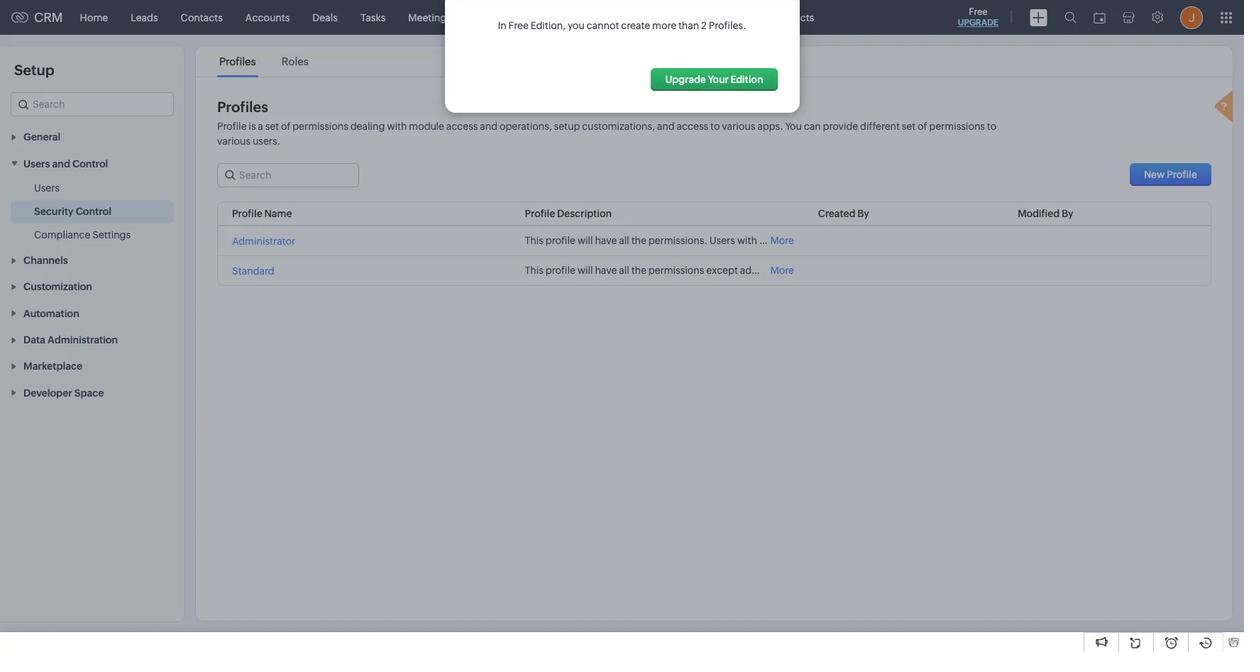Task type: locate. For each thing, give the bounding box(es) containing it.
more
[[771, 235, 794, 247], [771, 265, 794, 276]]

module
[[409, 121, 444, 132]]

with
[[387, 121, 407, 132]]

tasks
[[361, 12, 386, 23]]

1 set from the left
[[265, 121, 279, 132]]

free upgrade
[[958, 6, 999, 28]]

set
[[265, 121, 279, 132], [902, 121, 916, 132]]

profile left description
[[525, 208, 555, 219]]

by for modified by
[[1062, 208, 1074, 219]]

home
[[80, 12, 108, 23]]

users.
[[253, 136, 281, 147]]

access down upgrade your edition
[[677, 121, 709, 132]]

1 vertical spatial upgrade
[[665, 74, 706, 85]]

2 set from the left
[[902, 121, 916, 132]]

provide
[[823, 121, 858, 132]]

more for standard
[[771, 265, 794, 276]]

permissions
[[293, 121, 348, 132], [929, 121, 985, 132], [649, 265, 705, 276]]

accounts link
[[234, 0, 301, 34]]

control inside dropdown button
[[72, 158, 108, 169]]

and left operations,
[[480, 121, 498, 132]]

more up administrative
[[771, 235, 794, 247]]

profile description
[[525, 208, 612, 219]]

profiles up "is"
[[217, 99, 268, 115]]

except
[[707, 265, 738, 276]]

control up users and control region
[[72, 158, 108, 169]]

2 by from the left
[[1062, 208, 1074, 219]]

apps.
[[758, 121, 783, 132]]

users inside region
[[34, 182, 60, 194]]

to
[[711, 121, 720, 132], [987, 121, 997, 132]]

security control
[[34, 206, 111, 217]]

by
[[858, 208, 869, 219], [1062, 208, 1074, 219]]

1 vertical spatial more
[[771, 265, 794, 276]]

access
[[446, 121, 478, 132], [677, 121, 709, 132]]

administrative
[[740, 265, 806, 276]]

0 vertical spatial free
[[969, 6, 988, 17]]

of right a
[[281, 121, 291, 132]]

0 vertical spatial profiles
[[219, 55, 256, 67]]

0 vertical spatial various
[[722, 121, 756, 132]]

0 vertical spatial upgrade
[[958, 18, 999, 28]]

and right customizations,
[[657, 121, 675, 132]]

of
[[281, 121, 291, 132], [918, 121, 927, 132]]

administrator link
[[232, 236, 296, 247]]

profiles.
[[709, 20, 747, 31]]

1 by from the left
[[858, 208, 869, 219]]

campaigns
[[578, 12, 631, 23]]

by right created
[[858, 208, 869, 219]]

new
[[1144, 169, 1165, 180]]

leads
[[131, 12, 158, 23]]

1 vertical spatial free
[[509, 20, 529, 31]]

deals
[[313, 12, 338, 23]]

0 horizontal spatial to
[[711, 121, 720, 132]]

profile inside profile is a set of permissions dealing with module access and operations, setup customizations, and access to various apps. you can provide different set of permissions to various users.
[[217, 121, 247, 132]]

crm
[[34, 10, 63, 25]]

control up "compliance settings" link
[[76, 206, 111, 217]]

by right modified
[[1062, 208, 1074, 219]]

by for created by
[[858, 208, 869, 219]]

calls link
[[463, 0, 508, 34]]

control
[[72, 158, 108, 169], [76, 206, 111, 217]]

0 vertical spatial more
[[771, 235, 794, 247]]

in
[[498, 20, 507, 31]]

profiles down accounts link
[[219, 55, 256, 67]]

various
[[722, 121, 756, 132], [217, 136, 251, 147]]

list containing profiles
[[207, 46, 322, 77]]

contacts
[[181, 12, 223, 23]]

1 more from the top
[[771, 235, 794, 247]]

list
[[207, 46, 322, 77]]

0 horizontal spatial upgrade
[[665, 74, 706, 85]]

profile
[[217, 121, 247, 132], [1167, 169, 1198, 180], [232, 208, 262, 219], [525, 208, 555, 219]]

2 access from the left
[[677, 121, 709, 132]]

profile right new
[[1167, 169, 1198, 180]]

home link
[[69, 0, 119, 34]]

0 vertical spatial control
[[72, 158, 108, 169]]

upgrade your edition
[[665, 74, 764, 85]]

various down "is"
[[217, 136, 251, 147]]

1 horizontal spatial upgrade
[[958, 18, 999, 28]]

can
[[804, 121, 821, 132]]

different
[[860, 121, 900, 132]]

access right module
[[446, 121, 478, 132]]

1 horizontal spatial access
[[677, 121, 709, 132]]

1 vertical spatial users
[[34, 182, 60, 194]]

0 horizontal spatial various
[[217, 136, 251, 147]]

have
[[595, 265, 617, 276]]

0 vertical spatial users
[[23, 158, 50, 169]]

set right different
[[902, 121, 916, 132]]

visits link
[[719, 0, 766, 34]]

create
[[621, 20, 650, 31]]

0 horizontal spatial and
[[52, 158, 70, 169]]

meetings
[[408, 12, 451, 23]]

1 horizontal spatial set
[[902, 121, 916, 132]]

0 horizontal spatial free
[[509, 20, 529, 31]]

of right different
[[918, 121, 927, 132]]

free
[[969, 6, 988, 17], [509, 20, 529, 31]]

users link
[[34, 181, 60, 195]]

users for users and control
[[23, 158, 50, 169]]

and up users 'link'
[[52, 158, 70, 169]]

1 horizontal spatial free
[[969, 6, 988, 17]]

compliance settings link
[[34, 228, 131, 242]]

documents
[[654, 12, 707, 23]]

created by
[[818, 208, 869, 219]]

reports
[[519, 12, 555, 23]]

standard link
[[232, 266, 274, 277]]

and
[[480, 121, 498, 132], [657, 121, 675, 132], [52, 158, 70, 169]]

profile left the 'name'
[[232, 208, 262, 219]]

standard
[[232, 266, 274, 277]]

2 more from the top
[[771, 265, 794, 276]]

users
[[23, 158, 50, 169], [34, 182, 60, 194]]

created
[[818, 208, 856, 219]]

users inside dropdown button
[[23, 158, 50, 169]]

0 horizontal spatial access
[[446, 121, 478, 132]]

profile for profile name
[[232, 208, 262, 219]]

1 vertical spatial control
[[76, 206, 111, 217]]

profile for profile is a set of permissions dealing with module access and operations, setup customizations, and access to various apps. you can provide different set of permissions to various users.
[[217, 121, 247, 132]]

1 horizontal spatial to
[[987, 121, 997, 132]]

setup
[[554, 121, 580, 132]]

various left the apps. on the right top
[[722, 121, 756, 132]]

users up the security
[[34, 182, 60, 194]]

profile for profile description
[[525, 208, 555, 219]]

0 horizontal spatial set
[[265, 121, 279, 132]]

you
[[785, 121, 802, 132]]

visits
[[730, 12, 754, 23]]

1 horizontal spatial and
[[480, 121, 498, 132]]

profile left "is"
[[217, 121, 247, 132]]

compliance
[[34, 229, 90, 240]]

2 of from the left
[[918, 121, 927, 132]]

more left privileges.
[[771, 265, 794, 276]]

1 horizontal spatial of
[[918, 121, 927, 132]]

1 horizontal spatial by
[[1062, 208, 1074, 219]]

accounts
[[246, 12, 290, 23]]

1 access from the left
[[446, 121, 478, 132]]

set right a
[[265, 121, 279, 132]]

users up users 'link'
[[23, 158, 50, 169]]

profile inside button
[[1167, 169, 1198, 180]]

0 horizontal spatial by
[[858, 208, 869, 219]]

profiles
[[219, 55, 256, 67], [217, 99, 268, 115]]

1 horizontal spatial various
[[722, 121, 756, 132]]

1 of from the left
[[281, 121, 291, 132]]

the
[[632, 265, 647, 276]]

more
[[652, 20, 677, 31]]

0 horizontal spatial of
[[281, 121, 291, 132]]



Task type: vqa. For each thing, say whether or not it's contained in the screenshot.
about corresponding to notified
no



Task type: describe. For each thing, give the bounding box(es) containing it.
contacts link
[[169, 0, 234, 34]]

help image
[[1212, 89, 1240, 127]]

dealing
[[350, 121, 385, 132]]

users and control
[[23, 158, 108, 169]]

edition,
[[531, 20, 566, 31]]

description
[[557, 208, 612, 219]]

security control link
[[34, 204, 111, 218]]

and inside dropdown button
[[52, 158, 70, 169]]

2 horizontal spatial permissions
[[929, 121, 985, 132]]

cannot
[[587, 20, 619, 31]]

all
[[619, 265, 630, 276]]

1 vertical spatial profiles
[[217, 99, 268, 115]]

0 horizontal spatial permissions
[[293, 121, 348, 132]]

roles
[[282, 55, 309, 67]]

reports link
[[508, 0, 567, 34]]

upgrade inside button
[[665, 74, 706, 85]]

profiles inside list
[[219, 55, 256, 67]]

than
[[679, 20, 699, 31]]

compliance settings
[[34, 229, 131, 240]]

profile
[[546, 265, 576, 276]]

campaigns link
[[567, 0, 642, 34]]

customizations,
[[582, 121, 655, 132]]

2 horizontal spatial and
[[657, 121, 675, 132]]

profiles link
[[217, 55, 258, 67]]

you
[[568, 20, 585, 31]]

users for users
[[34, 182, 60, 194]]

deals link
[[301, 0, 349, 34]]

is
[[249, 121, 256, 132]]

this
[[525, 265, 544, 276]]

Search text field
[[218, 164, 359, 187]]

roles link
[[280, 55, 311, 67]]

leads link
[[119, 0, 169, 34]]

name
[[264, 208, 292, 219]]

1 horizontal spatial permissions
[[649, 265, 705, 276]]

new profile
[[1144, 169, 1198, 180]]

profile is a set of permissions dealing with module access and operations, setup customizations, and access to various apps. you can provide different set of permissions to various users.
[[217, 121, 997, 147]]

calls
[[474, 12, 496, 23]]

privileges.
[[808, 265, 856, 276]]

will
[[578, 265, 593, 276]]

modified by
[[1018, 208, 1074, 219]]

setup
[[14, 62, 54, 78]]

administrator
[[232, 236, 296, 247]]

projects
[[777, 12, 814, 23]]

free inside free upgrade
[[969, 6, 988, 17]]

in free edition, you cannot create more than 2 profiles.
[[498, 20, 747, 31]]

modified
[[1018, 208, 1060, 219]]

a
[[258, 121, 263, 132]]

1 vertical spatial various
[[217, 136, 251, 147]]

1 to from the left
[[711, 121, 720, 132]]

settings
[[92, 229, 131, 240]]

2
[[701, 20, 707, 31]]

upgrade your edition button
[[651, 68, 778, 91]]

control inside region
[[76, 206, 111, 217]]

users and control button
[[0, 150, 185, 177]]

projects link
[[766, 0, 826, 34]]

security
[[34, 206, 74, 217]]

tasks link
[[349, 0, 397, 34]]

2 to from the left
[[987, 121, 997, 132]]

operations,
[[500, 121, 552, 132]]

this profile will have all the permissions except administrative privileges.
[[525, 265, 856, 276]]

your
[[708, 74, 729, 85]]

crm link
[[11, 10, 63, 25]]

new profile button
[[1130, 163, 1212, 186]]

documents link
[[642, 0, 719, 34]]

meetings link
[[397, 0, 463, 34]]

more for administrator
[[771, 235, 794, 247]]

users and control region
[[0, 177, 185, 247]]

profile name
[[232, 208, 292, 219]]

edition
[[731, 74, 764, 85]]



